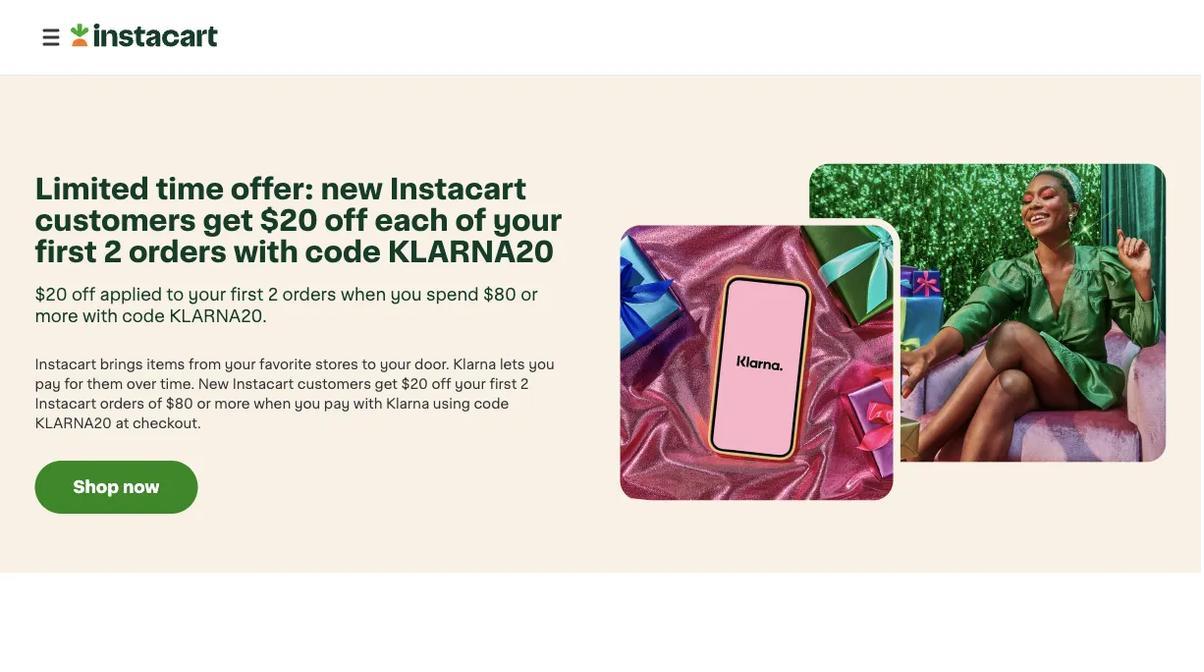 Task type: locate. For each thing, give the bounding box(es) containing it.
$80 right spend
[[483, 286, 517, 303]]

1 vertical spatial $20
[[35, 286, 67, 303]]

limited
[[35, 175, 149, 203]]

your inside limited time offer: new instacart customers get $20 off each of your first 2 orders with code klarna20
[[493, 207, 562, 235]]

or inside instacart brings items from your favorite stores to your door. klarna lets you pay for them over time. new instacart customers get $20 off your first 2 instacart orders of $80 or more when you pay with klarna using code klarna20 at checkout.
[[197, 397, 211, 411]]

with inside instacart brings items from your favorite stores to your door. klarna lets you pay for them over time. new instacart customers get $20 off your first 2 instacart orders of $80 or more when you pay with klarna using code klarna20 at checkout.
[[354, 397, 383, 411]]

first
[[35, 238, 97, 266], [230, 286, 264, 303], [490, 377, 517, 391]]

1 horizontal spatial $80
[[483, 286, 517, 303]]

using
[[433, 397, 471, 411]]

$20 down offer:
[[260, 207, 318, 235]]

from
[[189, 358, 221, 371]]

0 vertical spatial pay
[[35, 377, 61, 391]]

0 horizontal spatial or
[[197, 397, 211, 411]]

2 vertical spatial code
[[474, 397, 509, 411]]

2 up favorite
[[268, 286, 278, 303]]

0 horizontal spatial 2
[[104, 238, 122, 266]]

pay down stores
[[324, 397, 350, 411]]

$20
[[260, 207, 318, 235], [35, 286, 67, 303], [402, 377, 428, 391]]

1 horizontal spatial klarna20
[[388, 238, 555, 266]]

1 horizontal spatial when
[[341, 286, 386, 303]]

more down new
[[215, 397, 250, 411]]

2 horizontal spatial code
[[474, 397, 509, 411]]

favorite
[[260, 358, 312, 371]]

you
[[391, 286, 422, 303], [529, 358, 555, 371], [295, 397, 321, 411]]

pay
[[35, 377, 61, 391], [324, 397, 350, 411]]

1 vertical spatial 2
[[268, 286, 278, 303]]

to right applied at the left top
[[167, 286, 184, 303]]

when
[[341, 286, 386, 303], [254, 397, 291, 411]]

1 horizontal spatial code
[[305, 238, 381, 266]]

with down stores
[[354, 397, 383, 411]]

instacart
[[390, 175, 527, 203], [35, 358, 96, 371], [233, 377, 294, 391], [35, 397, 96, 411]]

0 vertical spatial 2
[[104, 238, 122, 266]]

1 vertical spatial first
[[230, 286, 264, 303]]

you right lets
[[529, 358, 555, 371]]

off left applied at the left top
[[72, 286, 96, 303]]

when down favorite
[[254, 397, 291, 411]]

0 vertical spatial $80
[[483, 286, 517, 303]]

open main menu image
[[39, 26, 63, 49]]

klarna left lets
[[453, 358, 497, 371]]

0 horizontal spatial klarna
[[386, 397, 430, 411]]

2 down lets
[[521, 377, 529, 391]]

0 horizontal spatial off
[[72, 286, 96, 303]]

off
[[325, 207, 368, 235], [72, 286, 96, 303], [432, 377, 452, 391]]

1 vertical spatial get
[[375, 377, 398, 391]]

1 vertical spatial when
[[254, 397, 291, 411]]

2 up applied at the left top
[[104, 238, 122, 266]]

0 vertical spatial get
[[203, 207, 253, 235]]

0 vertical spatial or
[[521, 286, 538, 303]]

$80 down time.
[[166, 397, 193, 411]]

1 vertical spatial pay
[[324, 397, 350, 411]]

first inside limited time offer: new instacart customers get $20 off each of your first 2 orders with code klarna20
[[35, 238, 97, 266]]

stores
[[315, 358, 359, 371]]

2 horizontal spatial 2
[[521, 377, 529, 391]]

with
[[234, 238, 299, 266], [83, 308, 118, 325], [354, 397, 383, 411]]

0 horizontal spatial klarna20
[[35, 417, 112, 430]]

instacart down "for"
[[35, 397, 96, 411]]

2 vertical spatial off
[[432, 377, 452, 391]]

get inside instacart brings items from your favorite stores to your door. klarna lets you pay for them over time. new instacart customers get $20 off your first 2 instacart orders of $80 or more when you pay with klarna using code klarna20 at checkout.
[[375, 377, 398, 391]]

to inside $20 off applied to your first 2 orders when you spend $80 or more with code klarna20.
[[167, 286, 184, 303]]

with down applied at the left top
[[83, 308, 118, 325]]

customers down limited
[[35, 207, 196, 235]]

shop
[[73, 479, 119, 496]]

2 vertical spatial 2
[[521, 377, 529, 391]]

0 vertical spatial klarna20
[[388, 238, 555, 266]]

code down applied at the left top
[[122, 308, 165, 325]]

$80
[[483, 286, 517, 303], [166, 397, 193, 411]]

2 horizontal spatial first
[[490, 377, 517, 391]]

off down new
[[325, 207, 368, 235]]

1 horizontal spatial 2
[[268, 286, 278, 303]]

1 vertical spatial you
[[529, 358, 555, 371]]

limited time offer: new instacart customers get $20 off each of your first 2 orders with code klarna20
[[35, 175, 562, 266]]

1 horizontal spatial of
[[455, 207, 487, 235]]

new
[[321, 175, 383, 203]]

you left spend
[[391, 286, 422, 303]]

0 vertical spatial code
[[305, 238, 381, 266]]

klarna20 down "for"
[[35, 417, 112, 430]]

when inside instacart brings items from your favorite stores to your door. klarna lets you pay for them over time. new instacart customers get $20 off your first 2 instacart orders of $80 or more when you pay with klarna using code klarna20 at checkout.
[[254, 397, 291, 411]]

with inside limited time offer: new instacart customers get $20 off each of your first 2 orders with code klarna20
[[234, 238, 299, 266]]

each
[[375, 207, 449, 235]]

or up lets
[[521, 286, 538, 303]]

0 horizontal spatial of
[[148, 397, 162, 411]]

first down limited
[[35, 238, 97, 266]]

1 horizontal spatial pay
[[324, 397, 350, 411]]

0 horizontal spatial pay
[[35, 377, 61, 391]]

1 vertical spatial orders
[[282, 286, 337, 303]]

with up $20 off applied to your first 2 orders when you spend $80 or more with code klarna20.
[[234, 238, 299, 266]]

0 horizontal spatial code
[[122, 308, 165, 325]]

first down lets
[[490, 377, 517, 391]]

2 vertical spatial with
[[354, 397, 383, 411]]

now
[[123, 479, 160, 496]]

klarna20 inside instacart brings items from your favorite stores to your door. klarna lets you pay for them over time. new instacart customers get $20 off your first 2 instacart orders of $80 or more when you pay with klarna using code klarna20 at checkout.
[[35, 417, 112, 430]]

$20 inside instacart brings items from your favorite stores to your door. klarna lets you pay for them over time. new instacart customers get $20 off your first 2 instacart orders of $80 or more when you pay with klarna using code klarna20 at checkout.
[[402, 377, 428, 391]]

brings
[[100, 358, 143, 371]]

1 vertical spatial more
[[215, 397, 250, 411]]

0 vertical spatial you
[[391, 286, 422, 303]]

1 horizontal spatial klarna
[[453, 358, 497, 371]]

1 vertical spatial off
[[72, 286, 96, 303]]

hero image image
[[613, 164, 1167, 501]]

customers inside limited time offer: new instacart customers get $20 off each of your first 2 orders with code klarna20
[[35, 207, 196, 235]]

of
[[455, 207, 487, 235], [148, 397, 162, 411]]

to right stores
[[362, 358, 376, 371]]

checkout.
[[133, 417, 201, 430]]

1 horizontal spatial customers
[[298, 377, 371, 391]]

0 horizontal spatial when
[[254, 397, 291, 411]]

1 vertical spatial of
[[148, 397, 162, 411]]

first inside $20 off applied to your first 2 orders when you spend $80 or more with code klarna20.
[[230, 286, 264, 303]]

1 horizontal spatial first
[[230, 286, 264, 303]]

1 vertical spatial or
[[197, 397, 211, 411]]

2 vertical spatial first
[[490, 377, 517, 391]]

lets
[[500, 358, 525, 371]]

your
[[493, 207, 562, 235], [188, 286, 226, 303], [225, 358, 256, 371], [380, 358, 411, 371], [455, 377, 486, 391]]

2 vertical spatial $20
[[402, 377, 428, 391]]

0 vertical spatial $20
[[260, 207, 318, 235]]

$20 left applied at the left top
[[35, 286, 67, 303]]

0 horizontal spatial $80
[[166, 397, 193, 411]]

0 vertical spatial of
[[455, 207, 487, 235]]

0 horizontal spatial get
[[203, 207, 253, 235]]

2 vertical spatial you
[[295, 397, 321, 411]]

1 vertical spatial customers
[[298, 377, 371, 391]]

2 horizontal spatial $20
[[402, 377, 428, 391]]

1 vertical spatial with
[[83, 308, 118, 325]]

0 horizontal spatial first
[[35, 238, 97, 266]]

off down door.
[[432, 377, 452, 391]]

when inside $20 off applied to your first 2 orders when you spend $80 or more with code klarna20.
[[341, 286, 386, 303]]

0 vertical spatial with
[[234, 238, 299, 266]]

orders
[[129, 238, 227, 266], [282, 286, 337, 303], [100, 397, 145, 411]]

2 inside limited time offer: new instacart customers get $20 off each of your first 2 orders with code klarna20
[[104, 238, 122, 266]]

0 vertical spatial to
[[167, 286, 184, 303]]

1 horizontal spatial more
[[215, 397, 250, 411]]

code right using
[[474, 397, 509, 411]]

time.
[[160, 377, 195, 391]]

customers down stores
[[298, 377, 371, 391]]

1 vertical spatial to
[[362, 358, 376, 371]]

2 vertical spatial orders
[[100, 397, 145, 411]]

more up "for"
[[35, 308, 78, 325]]

off inside instacart brings items from your favorite stores to your door. klarna lets you pay for them over time. new instacart customers get $20 off your first 2 instacart orders of $80 or more when you pay with klarna using code klarna20 at checkout.
[[432, 377, 452, 391]]

instacart up the each
[[390, 175, 527, 203]]

klarna20
[[388, 238, 555, 266], [35, 417, 112, 430]]

of inside instacart brings items from your favorite stores to your door. klarna lets you pay for them over time. new instacart customers get $20 off your first 2 instacart orders of $80 or more when you pay with klarna using code klarna20 at checkout.
[[148, 397, 162, 411]]

orders up "at"
[[100, 397, 145, 411]]

get inside limited time offer: new instacart customers get $20 off each of your first 2 orders with code klarna20
[[203, 207, 253, 235]]

orders up applied at the left top
[[129, 238, 227, 266]]

1 horizontal spatial to
[[362, 358, 376, 371]]

orders up favorite
[[282, 286, 337, 303]]

to
[[167, 286, 184, 303], [362, 358, 376, 371]]

or down new
[[197, 397, 211, 411]]

customers
[[35, 207, 196, 235], [298, 377, 371, 391]]

off inside limited time offer: new instacart customers get $20 off each of your first 2 orders with code klarna20
[[325, 207, 368, 235]]

1 vertical spatial $80
[[166, 397, 193, 411]]

more
[[35, 308, 78, 325], [215, 397, 250, 411]]

when up stores
[[341, 286, 386, 303]]

of up "checkout."
[[148, 397, 162, 411]]

1 vertical spatial klarna
[[386, 397, 430, 411]]

or
[[521, 286, 538, 303], [197, 397, 211, 411]]

pay left "for"
[[35, 377, 61, 391]]

instacart down favorite
[[233, 377, 294, 391]]

1 horizontal spatial $20
[[260, 207, 318, 235]]

0 vertical spatial orders
[[129, 238, 227, 266]]

1 horizontal spatial you
[[391, 286, 422, 303]]

0 vertical spatial customers
[[35, 207, 196, 235]]

1 vertical spatial code
[[122, 308, 165, 325]]

0 vertical spatial off
[[325, 207, 368, 235]]

klarna left using
[[386, 397, 430, 411]]

first up 'klarna20.'
[[230, 286, 264, 303]]

1 horizontal spatial or
[[521, 286, 538, 303]]

instacart brings items from your favorite stores to your door. klarna lets you pay for them over time. new instacart customers get $20 off your first 2 instacart orders of $80 or more when you pay with klarna using code klarna20 at checkout.
[[35, 358, 555, 430]]

klarna20 up spend
[[388, 238, 555, 266]]

you inside $20 off applied to your first 2 orders when you spend $80 or more with code klarna20.
[[391, 286, 422, 303]]

code
[[305, 238, 381, 266], [122, 308, 165, 325], [474, 397, 509, 411]]

of right the each
[[455, 207, 487, 235]]

0 vertical spatial more
[[35, 308, 78, 325]]

2
[[104, 238, 122, 266], [268, 286, 278, 303], [521, 377, 529, 391]]

1 horizontal spatial with
[[234, 238, 299, 266]]

1 horizontal spatial off
[[325, 207, 368, 235]]

2 horizontal spatial off
[[432, 377, 452, 391]]

0 vertical spatial first
[[35, 238, 97, 266]]

1 horizontal spatial get
[[375, 377, 398, 391]]

2 horizontal spatial you
[[529, 358, 555, 371]]

more inside $20 off applied to your first 2 orders when you spend $80 or more with code klarna20.
[[35, 308, 78, 325]]

new
[[198, 377, 229, 391]]

0 horizontal spatial to
[[167, 286, 184, 303]]

0 horizontal spatial customers
[[35, 207, 196, 235]]

shop now button
[[35, 461, 198, 514]]

you down favorite
[[295, 397, 321, 411]]

$20 down door.
[[402, 377, 428, 391]]

orders inside limited time offer: new instacart customers get $20 off each of your first 2 orders with code klarna20
[[129, 238, 227, 266]]

2 horizontal spatial with
[[354, 397, 383, 411]]

0 horizontal spatial more
[[35, 308, 78, 325]]

get
[[203, 207, 253, 235], [375, 377, 398, 391]]

klarna
[[453, 358, 497, 371], [386, 397, 430, 411]]

0 vertical spatial when
[[341, 286, 386, 303]]

instacart up "for"
[[35, 358, 96, 371]]

0 vertical spatial klarna
[[453, 358, 497, 371]]

0 horizontal spatial with
[[83, 308, 118, 325]]

0 horizontal spatial $20
[[35, 286, 67, 303]]

code down new
[[305, 238, 381, 266]]

1 vertical spatial klarna20
[[35, 417, 112, 430]]

shop now
[[73, 479, 160, 496]]



Task type: vqa. For each thing, say whether or not it's contained in the screenshot.
second The 25 from the bottom
no



Task type: describe. For each thing, give the bounding box(es) containing it.
2 inside $20 off applied to your first 2 orders when you spend $80 or more with code klarna20.
[[268, 286, 278, 303]]

instacart inside limited time offer: new instacart customers get $20 off each of your first 2 orders with code klarna20
[[390, 175, 527, 203]]

with inside $20 off applied to your first 2 orders when you spend $80 or more with code klarna20.
[[83, 308, 118, 325]]

code inside instacart brings items from your favorite stores to your door. klarna lets you pay for them over time. new instacart customers get $20 off your first 2 instacart orders of $80 or more when you pay with klarna using code klarna20 at checkout.
[[474, 397, 509, 411]]

orders inside $20 off applied to your first 2 orders when you spend $80 or more with code klarna20.
[[282, 286, 337, 303]]

offer:
[[231, 175, 314, 203]]

orders inside instacart brings items from your favorite stores to your door. klarna lets you pay for them over time. new instacart customers get $20 off your first 2 instacart orders of $80 or more when you pay with klarna using code klarna20 at checkout.
[[100, 397, 145, 411]]

your inside $20 off applied to your first 2 orders when you spend $80 or more with code klarna20.
[[188, 286, 226, 303]]

klarna20 inside limited time offer: new instacart customers get $20 off each of your first 2 orders with code klarna20
[[388, 238, 555, 266]]

$80 inside $20 off applied to your first 2 orders when you spend $80 or more with code klarna20.
[[483, 286, 517, 303]]

items
[[147, 358, 185, 371]]

$20 inside $20 off applied to your first 2 orders when you spend $80 or more with code klarna20.
[[35, 286, 67, 303]]

instacart home image
[[71, 24, 218, 47]]

code inside limited time offer: new instacart customers get $20 off each of your first 2 orders with code klarna20
[[305, 238, 381, 266]]

$20 inside limited time offer: new instacart customers get $20 off each of your first 2 orders with code klarna20
[[260, 207, 318, 235]]

spend
[[426, 286, 479, 303]]

customers inside instacart brings items from your favorite stores to your door. klarna lets you pay for them over time. new instacart customers get $20 off your first 2 instacart orders of $80 or more when you pay with klarna using code klarna20 at checkout.
[[298, 377, 371, 391]]

off inside $20 off applied to your first 2 orders when you spend $80 or more with code klarna20.
[[72, 286, 96, 303]]

$20 off applied to your first 2 orders when you spend $80 or more with code klarna20.
[[35, 286, 538, 325]]

over
[[126, 377, 157, 391]]

or inside $20 off applied to your first 2 orders when you spend $80 or more with code klarna20.
[[521, 286, 538, 303]]

0 horizontal spatial you
[[295, 397, 321, 411]]

code inside $20 off applied to your first 2 orders when you spend $80 or more with code klarna20.
[[122, 308, 165, 325]]

time
[[156, 175, 224, 203]]

2 inside instacart brings items from your favorite stores to your door. klarna lets you pay for them over time. new instacart customers get $20 off your first 2 instacart orders of $80 or more when you pay with klarna using code klarna20 at checkout.
[[521, 377, 529, 391]]

them
[[87, 377, 123, 391]]

more inside instacart brings items from your favorite stores to your door. klarna lets you pay for them over time. new instacart customers get $20 off your first 2 instacart orders of $80 or more when you pay with klarna using code klarna20 at checkout.
[[215, 397, 250, 411]]

$80 inside instacart brings items from your favorite stores to your door. klarna lets you pay for them over time. new instacart customers get $20 off your first 2 instacart orders of $80 or more when you pay with klarna using code klarna20 at checkout.
[[166, 397, 193, 411]]

klarna20.
[[169, 308, 267, 325]]

door.
[[415, 358, 450, 371]]

applied
[[100, 286, 162, 303]]

at
[[115, 417, 129, 430]]

first inside instacart brings items from your favorite stores to your door. klarna lets you pay for them over time. new instacart customers get $20 off your first 2 instacart orders of $80 or more when you pay with klarna using code klarna20 at checkout.
[[490, 377, 517, 391]]

to inside instacart brings items from your favorite stores to your door. klarna lets you pay for them over time. new instacart customers get $20 off your first 2 instacart orders of $80 or more when you pay with klarna using code klarna20 at checkout.
[[362, 358, 376, 371]]

of inside limited time offer: new instacart customers get $20 off each of your first 2 orders with code klarna20
[[455, 207, 487, 235]]

for
[[64, 377, 83, 391]]



